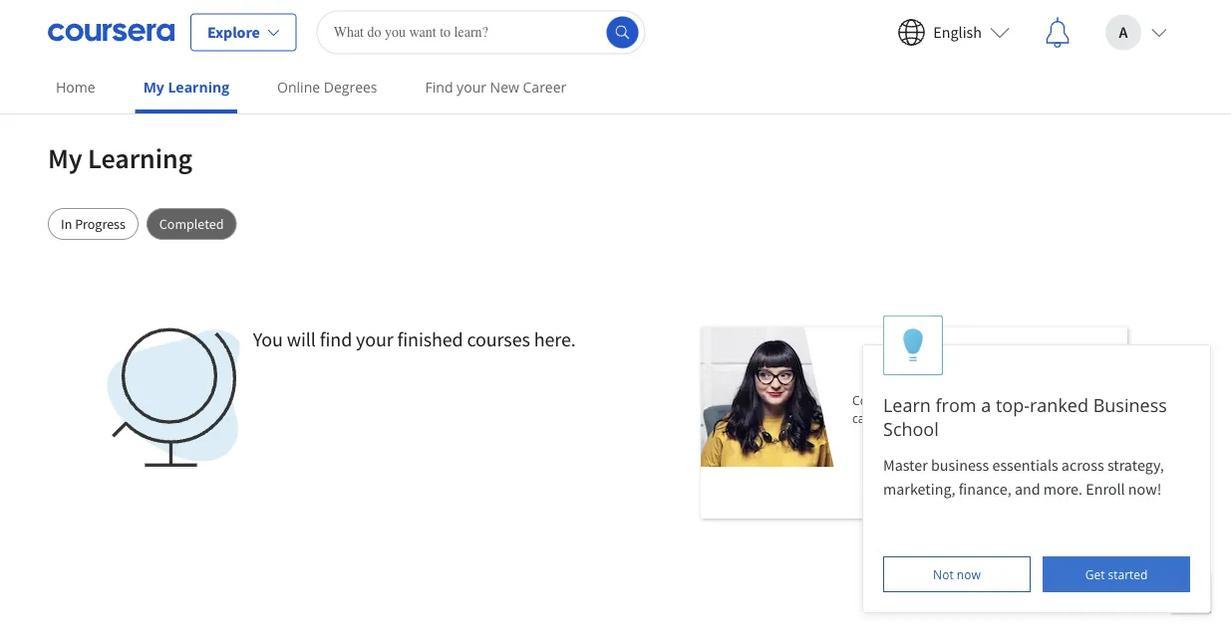 Task type: describe. For each thing, give the bounding box(es) containing it.
business
[[1093, 393, 1167, 418]]

enrich
[[915, 410, 950, 427]]

master
[[883, 456, 928, 475]]

alice element
[[862, 316, 1211, 614]]

home
[[56, 78, 95, 97]]

career
[[852, 410, 888, 427]]

1 horizontal spatial my
[[143, 78, 164, 97]]

my learning link
[[135, 65, 237, 114]]

essentials
[[992, 456, 1058, 475]]

school
[[883, 417, 939, 442]]

started
[[1108, 567, 1148, 583]]

coursera image
[[48, 16, 174, 48]]

find
[[320, 327, 352, 352]]

marketing,
[[883, 479, 955, 499]]

What do you want to learn? text field
[[317, 10, 646, 54]]

a
[[1119, 22, 1128, 42]]

not
[[933, 567, 954, 583]]

tab list containing in progress
[[48, 208, 1183, 240]]

now
[[957, 567, 981, 583]]

top-
[[996, 393, 1030, 418]]

get started
[[1085, 567, 1148, 583]]

enroll
[[1086, 479, 1125, 499]]

to
[[1030, 392, 1042, 409]]

learn
[[969, 392, 997, 409]]

globe image
[[104, 328, 243, 467]]

completed button
[[146, 208, 237, 240]]

not now
[[933, 567, 981, 583]]

home link
[[48, 65, 103, 110]]

lightbulb tip image
[[902, 329, 924, 363]]

explore
[[207, 22, 260, 42]]

explore button
[[190, 13, 297, 51]]

coursera
[[852, 392, 903, 409]]

help center image
[[1179, 582, 1203, 606]]

in progress
[[61, 215, 125, 233]]

and inside 'coursera helped me learn skills to develop my career and enrich my expertise.'
[[891, 410, 912, 427]]

a button
[[1089, 0, 1183, 64]]

you will find your finished courses here.
[[253, 327, 576, 352]]

1 vertical spatial learning
[[88, 141, 192, 176]]

in progress button
[[48, 208, 138, 240]]

a
[[981, 393, 991, 418]]

learning inside my learning link
[[168, 78, 229, 97]]

here.
[[534, 327, 576, 352]]

finance,
[[959, 479, 1011, 499]]

courses
[[467, 327, 530, 352]]

1 horizontal spatial my
[[1092, 392, 1110, 409]]

new
[[490, 78, 519, 97]]

0 vertical spatial my learning
[[143, 78, 229, 97]]

degrees
[[324, 78, 377, 97]]

1 vertical spatial my
[[48, 141, 82, 176]]

progress
[[75, 215, 125, 233]]

1 vertical spatial my learning
[[48, 141, 192, 176]]

1 horizontal spatial your
[[457, 78, 486, 97]]

finished
[[397, 327, 463, 352]]

coursera helped me learn skills to develop my career and enrich my expertise.
[[852, 392, 1110, 427]]

strategy,
[[1107, 456, 1164, 475]]

find
[[425, 78, 453, 97]]

master business essentials across strategy, marketing, finance, and more. enroll now!
[[883, 456, 1167, 499]]

completed
[[159, 215, 224, 233]]

english
[[933, 22, 982, 42]]



Task type: vqa. For each thing, say whether or not it's contained in the screenshot.
tab list containing In Progress
yes



Task type: locate. For each thing, give the bounding box(es) containing it.
my learning down 'explore'
[[143, 78, 229, 97]]

1 horizontal spatial and
[[1015, 479, 1040, 499]]

None search field
[[317, 10, 646, 54]]

1 vertical spatial your
[[356, 327, 393, 352]]

my down me
[[953, 410, 971, 427]]

my right develop
[[1092, 392, 1110, 409]]

1 vertical spatial my
[[953, 410, 971, 427]]

0 horizontal spatial my
[[953, 410, 971, 427]]

learning down 'explore'
[[168, 78, 229, 97]]

ranked
[[1030, 393, 1088, 418]]

and inside master business essentials across strategy, marketing, finance, and more. enroll now!
[[1015, 479, 1040, 499]]

online degrees
[[277, 78, 377, 97]]

skills
[[1001, 392, 1027, 409]]

0 vertical spatial your
[[457, 78, 486, 97]]

learn from a top-ranked business school
[[883, 393, 1167, 442]]

my down coursera image
[[143, 78, 164, 97]]

0 vertical spatial my
[[143, 78, 164, 97]]

0 horizontal spatial your
[[356, 327, 393, 352]]

online
[[277, 78, 320, 97]]

and
[[891, 410, 912, 427], [1015, 479, 1040, 499]]

develop
[[1045, 392, 1089, 409]]

helped
[[906, 392, 945, 409]]

0 vertical spatial my
[[1092, 392, 1110, 409]]

find your new career link
[[417, 65, 574, 110]]

your
[[457, 78, 486, 97], [356, 327, 393, 352]]

business
[[931, 456, 989, 475]]

my up in
[[48, 141, 82, 176]]

across
[[1061, 456, 1104, 475]]

expertise.
[[974, 410, 1029, 427]]

my
[[1092, 392, 1110, 409], [953, 410, 971, 427]]

you
[[253, 327, 283, 352]]

0 horizontal spatial and
[[891, 410, 912, 427]]

now!
[[1128, 479, 1162, 499]]

me
[[948, 392, 966, 409]]

not now button
[[883, 557, 1030, 593]]

career
[[523, 78, 566, 97]]

online degrees link
[[269, 65, 385, 110]]

get started link
[[1043, 557, 1190, 593]]

and down the essentials
[[1015, 479, 1040, 499]]

english button
[[881, 0, 1026, 64]]

learning up progress
[[88, 141, 192, 176]]

more.
[[1043, 479, 1083, 499]]

find your new career
[[425, 78, 566, 97]]

my learning up progress
[[48, 141, 192, 176]]

will
[[287, 327, 316, 352]]

from
[[935, 393, 976, 418]]

get
[[1085, 567, 1105, 583]]

1 vertical spatial and
[[1015, 479, 1040, 499]]

0 vertical spatial and
[[891, 410, 912, 427]]

learning
[[168, 78, 229, 97], [88, 141, 192, 176]]

and down coursera
[[891, 410, 912, 427]]

tab list
[[48, 208, 1183, 240]]

0 horizontal spatial my
[[48, 141, 82, 176]]

my learning
[[143, 78, 229, 97], [48, 141, 192, 176]]

my
[[143, 78, 164, 97], [48, 141, 82, 176]]

0 vertical spatial learning
[[168, 78, 229, 97]]

in
[[61, 215, 72, 233]]

learn
[[883, 393, 931, 418]]



